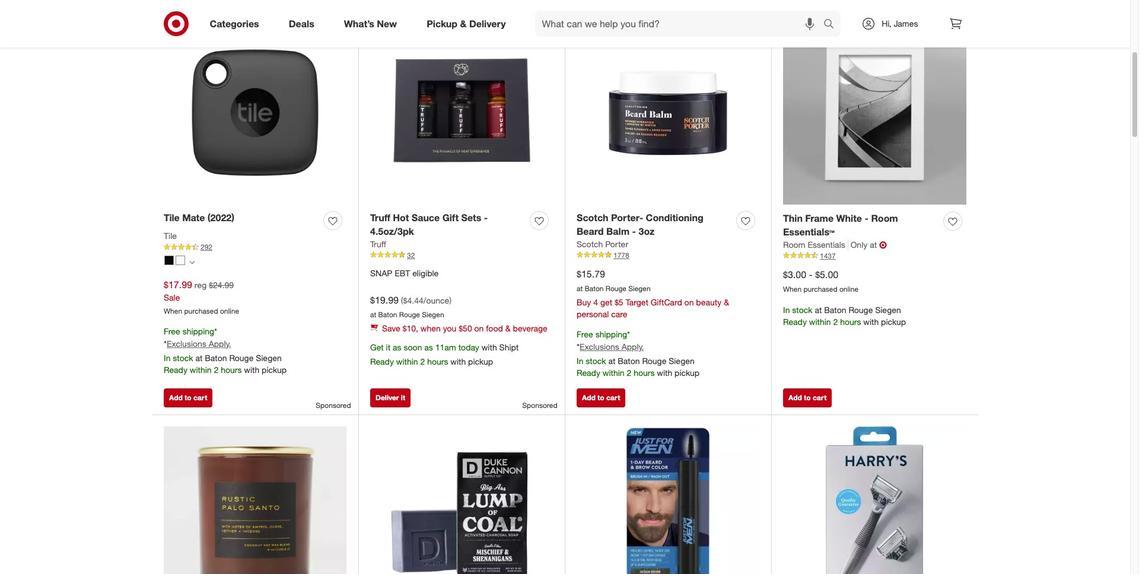 Task type: describe. For each thing, give the bounding box(es) containing it.
* down care
[[628, 330, 630, 340]]

categories
[[210, 18, 259, 29]]

at inside "in stock at  baton rouge siegen ready within 2 hours with pickup"
[[815, 305, 822, 316]]

- inside the thin frame white - room essentials™
[[865, 213, 869, 224]]

at inside $15.79 at baton rouge siegen buy 4 get $5 target giftcard on beauty & personal care
[[577, 284, 583, 293]]

$15.79 at baton rouge siegen buy 4 get $5 target giftcard on beauty & personal care
[[577, 268, 730, 320]]

it for deliver
[[401, 393, 406, 402]]

ready within 2 hours with pickup
[[370, 357, 493, 367]]

$3.00
[[784, 269, 807, 281]]

snap ebt eligible
[[370, 268, 439, 278]]

truff hot sauce gift sets - 4.5oz/3pk link
[[370, 211, 525, 238]]

truff for truff hot sauce gift sets - 4.5oz/3pk
[[370, 212, 391, 224]]

it for get
[[386, 343, 391, 353]]

search
[[819, 19, 847, 31]]

)
[[450, 296, 452, 306]]

scotch porter- conditioning beard balm - 3oz
[[577, 212, 704, 237]]

scotch porter- conditioning beard balm - 3oz link
[[577, 211, 732, 238]]

all colors element
[[189, 258, 195, 265]]

$17.99
[[164, 279, 192, 291]]

apply. for rightmost exclusions apply. button
[[622, 342, 644, 352]]

* down the 'sale' on the left
[[164, 339, 167, 349]]

reg
[[195, 280, 207, 290]]

personal
[[577, 310, 609, 320]]

deliver it
[[376, 393, 406, 402]]

1 horizontal spatial &
[[506, 324, 511, 334]]

pickup & delivery
[[427, 18, 506, 29]]

beverage
[[513, 324, 548, 334]]

only
[[851, 240, 868, 250]]

3 add from the left
[[789, 393, 802, 402]]

- inside truff hot sauce gift sets - 4.5oz/3pk
[[484, 212, 488, 224]]

exclusions for rightmost exclusions apply. button
[[580, 342, 620, 352]]

giftcard
[[651, 298, 683, 308]]

3 add to cart from the left
[[789, 393, 827, 402]]

3oz
[[639, 225, 655, 237]]

food
[[486, 324, 503, 334]]

$24.99
[[209, 280, 234, 290]]

2 inside "in stock at  baton rouge siegen ready within 2 hours with pickup"
[[834, 317, 838, 327]]

get
[[601, 298, 613, 308]]

when
[[421, 324, 441, 334]]

white
[[837, 213, 863, 224]]

today
[[459, 343, 480, 353]]

hot
[[393, 212, 409, 224]]

white image
[[176, 256, 185, 265]]

* down personal
[[577, 342, 580, 352]]

4.5oz/3pk
[[370, 225, 414, 237]]

1 sponsored from the left
[[316, 401, 351, 410]]

pickup
[[427, 18, 458, 29]]

1 vertical spatial on
[[475, 324, 484, 334]]

what's new
[[344, 18, 397, 29]]

What can we help you find? suggestions appear below search field
[[535, 11, 827, 37]]

porter-
[[611, 212, 644, 224]]

target
[[626, 298, 649, 308]]

mate
[[182, 212, 205, 224]]

stock inside "in stock at  baton rouge siegen ready within 2 hours with pickup"
[[793, 305, 813, 316]]

shipt
[[500, 343, 519, 353]]

add to cart for $17.99
[[169, 393, 207, 402]]

¬
[[880, 239, 888, 251]]

new
[[377, 18, 397, 29]]

$3.00 - $5.00 when purchased online
[[784, 269, 859, 294]]

hi, james
[[882, 18, 919, 28]]

$19.99 ( $4.44 /ounce ) at baton rouge siegen
[[370, 294, 452, 319]]

hi,
[[882, 18, 892, 28]]

save
[[382, 324, 401, 334]]

& inside $15.79 at baton rouge siegen buy 4 get $5 target giftcard on beauty & personal care
[[724, 298, 730, 308]]

sale
[[164, 293, 180, 303]]

room inside room essentials only at ¬
[[784, 240, 806, 250]]

within inside "in stock at  baton rouge siegen ready within 2 hours with pickup"
[[810, 317, 831, 327]]

balm
[[607, 225, 630, 237]]

tile for tile
[[164, 231, 177, 241]]

scotch porter
[[577, 239, 629, 249]]

$5.00
[[816, 269, 839, 281]]

james
[[894, 18, 919, 28]]

3 cart from the left
[[813, 393, 827, 402]]

11am
[[436, 343, 456, 353]]

2 as from the left
[[425, 343, 433, 353]]

deals
[[289, 18, 314, 29]]

3 add to cart button from the left
[[784, 389, 833, 408]]

beard
[[577, 225, 604, 237]]

4
[[594, 298, 598, 308]]

black image
[[164, 256, 174, 265]]

thin frame white - room essentials™ link
[[784, 212, 939, 239]]

to for $17.99
[[185, 393, 192, 402]]

deals link
[[279, 11, 329, 37]]

siegen inside $19.99 ( $4.44 /ounce ) at baton rouge siegen
[[422, 310, 444, 319]]

thin
[[784, 213, 803, 224]]

1 horizontal spatial free
[[577, 330, 594, 340]]

0 vertical spatial &
[[460, 18, 467, 29]]

(
[[401, 296, 403, 306]]

$17.99 reg $24.99 sale when purchased online
[[164, 279, 239, 316]]

on inside $15.79 at baton rouge siegen buy 4 get $5 target giftcard on beauty & personal care
[[685, 298, 694, 308]]

292 link
[[164, 242, 347, 253]]

room inside the thin frame white - room essentials™
[[872, 213, 899, 224]]

$4.44
[[403, 296, 424, 306]]

beauty
[[697, 298, 722, 308]]

search button
[[819, 11, 847, 39]]

1 horizontal spatial exclusions apply. button
[[580, 342, 644, 353]]

eligible
[[413, 268, 439, 278]]

conditioning
[[646, 212, 704, 224]]

frame
[[806, 213, 834, 224]]

1437
[[820, 252, 836, 260]]

online inside $17.99 reg $24.99 sale when purchased online
[[220, 307, 239, 316]]

porter
[[606, 239, 629, 249]]

$10,
[[403, 324, 419, 334]]

get
[[370, 343, 384, 353]]

scotch for scotch porter
[[577, 239, 603, 249]]

$15.79
[[577, 268, 605, 280]]

what's
[[344, 18, 375, 29]]

add for $15.79
[[582, 393, 596, 402]]

snap
[[370, 268, 393, 278]]



Task type: vqa. For each thing, say whether or not it's contained in the screenshot.
right free
yes



Task type: locate. For each thing, give the bounding box(es) containing it.
$5
[[615, 298, 624, 308]]

room essentials only at ¬
[[784, 239, 888, 251]]

2 add from the left
[[582, 393, 596, 402]]

tile link
[[164, 230, 177, 242]]

1 horizontal spatial add to cart button
[[577, 389, 626, 408]]

it inside the get it as soon as 11am today with shipt sponsored
[[386, 343, 391, 353]]

$19.99
[[370, 294, 399, 306]]

2 horizontal spatial stock
[[793, 305, 813, 316]]

shipping for rightmost exclusions apply. button
[[596, 330, 628, 340]]

2 horizontal spatial to
[[804, 393, 811, 402]]

truff inside truff hot sauce gift sets - 4.5oz/3pk
[[370, 212, 391, 224]]

room essentials link
[[784, 239, 849, 251]]

purchased inside $3.00 - $5.00 when purchased online
[[804, 285, 838, 294]]

1 cart from the left
[[194, 393, 207, 402]]

1 as from the left
[[393, 343, 402, 353]]

save $10, when you $50 on food & beverage
[[382, 324, 548, 334]]

0 horizontal spatial exclusions
[[167, 339, 206, 349]]

scotch up beard
[[577, 212, 609, 224]]

scotch down beard
[[577, 239, 603, 249]]

1 horizontal spatial free shipping * * exclusions apply. in stock at  baton rouge siegen ready within 2 hours with pickup
[[577, 330, 700, 378]]

hours
[[841, 317, 862, 327], [428, 357, 448, 367], [221, 365, 242, 375], [634, 368, 655, 378]]

stock
[[793, 305, 813, 316], [173, 353, 193, 363], [586, 356, 606, 366]]

at inside room essentials only at ¬
[[870, 240, 877, 250]]

tile mate (2022)
[[164, 212, 234, 224]]

0 vertical spatial truff
[[370, 212, 391, 224]]

1 horizontal spatial on
[[685, 298, 694, 308]]

when down the 'sale' on the left
[[164, 307, 182, 316]]

exclusions apply. button down care
[[580, 342, 644, 353]]

ready inside "in stock at  baton rouge siegen ready within 2 hours with pickup"
[[784, 317, 807, 327]]

pickup
[[882, 317, 907, 327], [468, 357, 493, 367], [262, 365, 287, 375], [675, 368, 700, 378]]

2 truff from the top
[[370, 239, 386, 249]]

apply.
[[209, 339, 231, 349], [622, 342, 644, 352]]

& right beauty
[[724, 298, 730, 308]]

1 horizontal spatial apply.
[[622, 342, 644, 352]]

buy
[[577, 298, 591, 308]]

online
[[840, 285, 859, 294], [220, 307, 239, 316]]

truff hot sauce gift sets - 4.5oz/3pk image
[[370, 22, 553, 205], [370, 22, 553, 205]]

pickup inside "in stock at  baton rouge siegen ready within 2 hours with pickup"
[[882, 317, 907, 327]]

1 horizontal spatial cart
[[607, 393, 621, 402]]

0 horizontal spatial on
[[475, 324, 484, 334]]

truff link
[[370, 238, 386, 250]]

0 horizontal spatial room
[[784, 240, 806, 250]]

add to cart button for $17.99
[[164, 389, 213, 408]]

online down $24.99
[[220, 307, 239, 316]]

1778
[[614, 251, 630, 260]]

truff for truff
[[370, 239, 386, 249]]

gift
[[443, 212, 459, 224]]

1 horizontal spatial to
[[598, 393, 605, 402]]

1 scotch from the top
[[577, 212, 609, 224]]

purchased inside $17.99 reg $24.99 sale when purchased online
[[184, 307, 218, 316]]

free down personal
[[577, 330, 594, 340]]

room down essentials™
[[784, 240, 806, 250]]

room
[[872, 213, 899, 224], [784, 240, 806, 250]]

in inside "in stock at  baton rouge siegen ready within 2 hours with pickup"
[[784, 305, 790, 316]]

exclusions down personal
[[580, 342, 620, 352]]

scotch for scotch porter- conditioning beard balm - 3oz
[[577, 212, 609, 224]]

1 add to cart from the left
[[169, 393, 207, 402]]

baton inside $19.99 ( $4.44 /ounce ) at baton rouge siegen
[[378, 310, 397, 319]]

2 to from the left
[[598, 393, 605, 402]]

1 vertical spatial online
[[220, 307, 239, 316]]

1 horizontal spatial exclusions
[[580, 342, 620, 352]]

truff
[[370, 212, 391, 224], [370, 239, 386, 249]]

1 tile from the top
[[164, 212, 180, 224]]

as
[[393, 343, 402, 353], [425, 343, 433, 353]]

0 vertical spatial when
[[784, 285, 802, 294]]

duke cannon supply co. big lump of coal bar soap - bergamot scent - 10oz image
[[370, 427, 553, 575], [370, 427, 553, 575]]

free down the 'sale' on the left
[[164, 326, 180, 336]]

at inside $19.99 ( $4.44 /ounce ) at baton rouge siegen
[[370, 310, 377, 319]]

1 horizontal spatial stock
[[586, 356, 606, 366]]

0 vertical spatial scotch
[[577, 212, 609, 224]]

1 vertical spatial room
[[784, 240, 806, 250]]

care
[[612, 310, 628, 320]]

hours inside "in stock at  baton rouge siegen ready within 2 hours with pickup"
[[841, 317, 862, 327]]

exclusions down the 'sale' on the left
[[167, 339, 206, 349]]

1 horizontal spatial add
[[582, 393, 596, 402]]

sponsored inside the get it as soon as 11am today with shipt sponsored
[[523, 401, 558, 410]]

0 horizontal spatial add to cart button
[[164, 389, 213, 408]]

scotch porter link
[[577, 238, 629, 250]]

as up ready within 2 hours with pickup
[[425, 343, 433, 353]]

- right sets
[[484, 212, 488, 224]]

32
[[407, 251, 415, 260]]

harry's 5-blade men's razor - 1 razor handle + 2 razor blade cartridges - charcoal image
[[784, 427, 967, 575], [784, 427, 967, 575]]

2 horizontal spatial &
[[724, 298, 730, 308]]

2 cart from the left
[[607, 393, 621, 402]]

0 horizontal spatial exclusions apply. button
[[167, 338, 231, 350]]

2 vertical spatial &
[[506, 324, 511, 334]]

- right $3.00
[[809, 269, 813, 281]]

siegen inside $15.79 at baton rouge siegen buy 4 get $5 target giftcard on beauty & personal care
[[629, 284, 651, 293]]

siegen
[[629, 284, 651, 293], [876, 305, 902, 316], [422, 310, 444, 319], [256, 353, 282, 363], [669, 356, 695, 366]]

cart for $15.79
[[607, 393, 621, 402]]

1 horizontal spatial in
[[577, 356, 584, 366]]

baton inside $15.79 at baton rouge siegen buy 4 get $5 target giftcard on beauty & personal care
[[585, 284, 604, 293]]

when down $3.00
[[784, 285, 802, 294]]

sets
[[462, 212, 482, 224]]

1437 link
[[784, 251, 967, 261]]

(2022)
[[208, 212, 234, 224]]

32 link
[[370, 250, 553, 261]]

with inside "in stock at  baton rouge siegen ready within 2 hours with pickup"
[[864, 317, 879, 327]]

apply. down $17.99 reg $24.99 sale when purchased online
[[209, 339, 231, 349]]

0 horizontal spatial cart
[[194, 393, 207, 402]]

0 vertical spatial online
[[840, 285, 859, 294]]

-
[[484, 212, 488, 224], [865, 213, 869, 224], [633, 225, 636, 237], [809, 269, 813, 281]]

baton inside "in stock at  baton rouge siegen ready within 2 hours with pickup"
[[825, 305, 847, 316]]

1 horizontal spatial online
[[840, 285, 859, 294]]

apply. for the left exclusions apply. button
[[209, 339, 231, 349]]

just for men 1-day temporary beard & brow color, up to 30 applications - 0.3 fl oz image
[[577, 427, 760, 575], [577, 427, 760, 575]]

- inside $3.00 - $5.00 when purchased online
[[809, 269, 813, 281]]

0 horizontal spatial as
[[393, 343, 402, 353]]

categories link
[[200, 11, 274, 37]]

0 horizontal spatial stock
[[173, 353, 193, 363]]

0 horizontal spatial in
[[164, 353, 171, 363]]

tile mate (2022) link
[[164, 211, 234, 225]]

shipping down care
[[596, 330, 628, 340]]

/ounce
[[424, 296, 450, 306]]

& right pickup
[[460, 18, 467, 29]]

0 horizontal spatial &
[[460, 18, 467, 29]]

1778 link
[[577, 250, 760, 261]]

scotch
[[577, 212, 609, 224], [577, 239, 603, 249]]

1 add to cart button from the left
[[164, 389, 213, 408]]

siegen inside "in stock at  baton rouge siegen ready within 2 hours with pickup"
[[876, 305, 902, 316]]

all colors image
[[189, 260, 195, 265]]

1 vertical spatial scotch
[[577, 239, 603, 249]]

2 add to cart from the left
[[582, 393, 621, 402]]

add to cart for $15.79
[[582, 393, 621, 402]]

0 horizontal spatial purchased
[[184, 307, 218, 316]]

2 horizontal spatial cart
[[813, 393, 827, 402]]

apply. down care
[[622, 342, 644, 352]]

with
[[864, 317, 879, 327], [482, 343, 497, 353], [451, 357, 466, 367], [244, 365, 260, 375], [657, 368, 673, 378]]

truff hot sauce gift sets - 4.5oz/3pk
[[370, 212, 488, 237]]

1 add from the left
[[169, 393, 183, 402]]

1 vertical spatial tile
[[164, 231, 177, 241]]

purchased
[[804, 285, 838, 294], [184, 307, 218, 316]]

delivery
[[470, 18, 506, 29]]

2 add to cart button from the left
[[577, 389, 626, 408]]

sauce
[[412, 212, 440, 224]]

shipping for the left exclusions apply. button
[[183, 326, 214, 336]]

0 vertical spatial on
[[685, 298, 694, 308]]

shipping down $17.99 reg $24.99 sale when purchased online
[[183, 326, 214, 336]]

- inside scotch porter- conditioning beard balm - 3oz
[[633, 225, 636, 237]]

essentials™
[[784, 226, 835, 238]]

thin frame white - room essentials™ image
[[784, 22, 967, 205], [784, 22, 967, 205]]

it
[[386, 343, 391, 353], [401, 393, 406, 402]]

online inside $3.00 - $5.00 when purchased online
[[840, 285, 859, 294]]

tile up black icon
[[164, 231, 177, 241]]

1 horizontal spatial as
[[425, 343, 433, 353]]

2 scotch from the top
[[577, 239, 603, 249]]

0 horizontal spatial when
[[164, 307, 182, 316]]

2 horizontal spatial add to cart button
[[784, 389, 833, 408]]

0 vertical spatial room
[[872, 213, 899, 224]]

add to cart button
[[164, 389, 213, 408], [577, 389, 626, 408], [784, 389, 833, 408]]

292
[[201, 243, 213, 252]]

2
[[834, 317, 838, 327], [421, 357, 425, 367], [214, 365, 219, 375], [627, 368, 632, 378]]

1 vertical spatial it
[[401, 393, 406, 402]]

2 horizontal spatial add
[[789, 393, 802, 402]]

0 horizontal spatial free shipping * * exclusions apply. in stock at  baton rouge siegen ready within 2 hours with pickup
[[164, 326, 287, 375]]

ready
[[784, 317, 807, 327], [370, 357, 394, 367], [164, 365, 188, 375], [577, 368, 601, 378]]

&
[[460, 18, 467, 29], [724, 298, 730, 308], [506, 324, 511, 334]]

rouge inside $15.79 at baton rouge siegen buy 4 get $5 target giftcard on beauty & personal care
[[606, 284, 627, 293]]

1 vertical spatial truff
[[370, 239, 386, 249]]

1 horizontal spatial purchased
[[804, 285, 838, 294]]

when inside $17.99 reg $24.99 sale when purchased online
[[164, 307, 182, 316]]

tile mate (2022) image
[[164, 22, 347, 205], [164, 22, 347, 205]]

to for $15.79
[[598, 393, 605, 402]]

thin frame white - room essentials™
[[784, 213, 899, 238]]

tile
[[164, 212, 180, 224], [164, 231, 177, 241]]

exclusions apply. button down $17.99 reg $24.99 sale when purchased online
[[167, 338, 231, 350]]

on left beauty
[[685, 298, 694, 308]]

add to cart button for $15.79
[[577, 389, 626, 408]]

exclusions
[[167, 339, 206, 349], [580, 342, 620, 352]]

it right "deliver"
[[401, 393, 406, 402]]

1 horizontal spatial add to cart
[[582, 393, 621, 402]]

free shipping * * exclusions apply. in stock at  baton rouge siegen ready within 2 hours with pickup down care
[[577, 330, 700, 378]]

0 horizontal spatial sponsored
[[316, 401, 351, 410]]

free
[[164, 326, 180, 336], [577, 330, 594, 340]]

at
[[870, 240, 877, 250], [577, 284, 583, 293], [815, 305, 822, 316], [370, 310, 377, 319], [196, 353, 203, 363], [609, 356, 616, 366]]

in stock at  baton rouge siegen ready within 2 hours with pickup
[[784, 305, 907, 327]]

ebt
[[395, 268, 410, 278]]

soon
[[404, 343, 422, 353]]

1 vertical spatial when
[[164, 307, 182, 316]]

0 horizontal spatial shipping
[[183, 326, 214, 336]]

0 horizontal spatial add to cart
[[169, 393, 207, 402]]

you
[[443, 324, 457, 334]]

free shipping * * exclusions apply. in stock at  baton rouge siegen ready within 2 hours with pickup
[[164, 326, 287, 375], [577, 330, 700, 378]]

purchased down $5.00
[[804, 285, 838, 294]]

2 tile from the top
[[164, 231, 177, 241]]

when inside $3.00 - $5.00 when purchased online
[[784, 285, 802, 294]]

tile up tile link
[[164, 212, 180, 224]]

0 horizontal spatial it
[[386, 343, 391, 353]]

- right white
[[865, 213, 869, 224]]

1 vertical spatial purchased
[[184, 307, 218, 316]]

rouge inside "in stock at  baton rouge siegen ready within 2 hours with pickup"
[[849, 305, 873, 316]]

it right get
[[386, 343, 391, 353]]

1 vertical spatial &
[[724, 298, 730, 308]]

& right food
[[506, 324, 511, 334]]

3 to from the left
[[804, 393, 811, 402]]

get it as soon as 11am today with shipt sponsored
[[370, 343, 558, 410]]

to
[[185, 393, 192, 402], [598, 393, 605, 402], [804, 393, 811, 402]]

$50
[[459, 324, 472, 334]]

it inside button
[[401, 393, 406, 402]]

0 vertical spatial it
[[386, 343, 391, 353]]

what's new link
[[334, 11, 412, 37]]

0 horizontal spatial apply.
[[209, 339, 231, 349]]

free shipping * * exclusions apply. in stock at  baton rouge siegen ready within 2 hours with pickup down $17.99 reg $24.99 sale when purchased online
[[164, 326, 287, 375]]

1 horizontal spatial when
[[784, 285, 802, 294]]

1 horizontal spatial it
[[401, 393, 406, 402]]

exclusions for the left exclusions apply. button
[[167, 339, 206, 349]]

2 horizontal spatial add to cart
[[789, 393, 827, 402]]

0 vertical spatial tile
[[164, 212, 180, 224]]

0 horizontal spatial online
[[220, 307, 239, 316]]

cart for $17.99
[[194, 393, 207, 402]]

2 sponsored from the left
[[523, 401, 558, 410]]

0 horizontal spatial free
[[164, 326, 180, 336]]

room up ¬
[[872, 213, 899, 224]]

pickup & delivery link
[[417, 11, 521, 37]]

1 horizontal spatial shipping
[[596, 330, 628, 340]]

0 horizontal spatial to
[[185, 393, 192, 402]]

1 to from the left
[[185, 393, 192, 402]]

on right $50
[[475, 324, 484, 334]]

in
[[784, 305, 790, 316], [164, 353, 171, 363], [577, 356, 584, 366]]

- left 3oz
[[633, 225, 636, 237]]

truff up 4.5oz/3pk
[[370, 212, 391, 224]]

8oz lidded glass jar black label rustic palo santo candle - threshold™ image
[[164, 427, 347, 575], [164, 427, 347, 575]]

1 horizontal spatial room
[[872, 213, 899, 224]]

essentials
[[808, 240, 846, 250]]

add for $17.99
[[169, 393, 183, 402]]

0 vertical spatial purchased
[[804, 285, 838, 294]]

rouge
[[606, 284, 627, 293], [849, 305, 873, 316], [399, 310, 420, 319], [229, 353, 254, 363], [643, 356, 667, 366]]

2 horizontal spatial in
[[784, 305, 790, 316]]

* down $17.99 reg $24.99 sale when purchased online
[[214, 326, 217, 336]]

with inside the get it as soon as 11am today with shipt sponsored
[[482, 343, 497, 353]]

0 horizontal spatial add
[[169, 393, 183, 402]]

scotch inside scotch porter- conditioning beard balm - 3oz
[[577, 212, 609, 224]]

deliver
[[376, 393, 399, 402]]

scotch porter- conditioning beard balm - 3oz image
[[577, 22, 760, 205], [577, 22, 760, 205]]

purchased down reg
[[184, 307, 218, 316]]

within
[[810, 317, 831, 327], [396, 357, 418, 367], [190, 365, 212, 375], [603, 368, 625, 378]]

1 horizontal spatial sponsored
[[523, 401, 558, 410]]

1 truff from the top
[[370, 212, 391, 224]]

tile for tile mate (2022)
[[164, 212, 180, 224]]

add to cart
[[169, 393, 207, 402], [582, 393, 621, 402], [789, 393, 827, 402]]

as left 'soon'
[[393, 343, 402, 353]]

rouge inside $19.99 ( $4.44 /ounce ) at baton rouge siegen
[[399, 310, 420, 319]]

online up "in stock at  baton rouge siegen ready within 2 hours with pickup"
[[840, 285, 859, 294]]

truff down 4.5oz/3pk
[[370, 239, 386, 249]]



